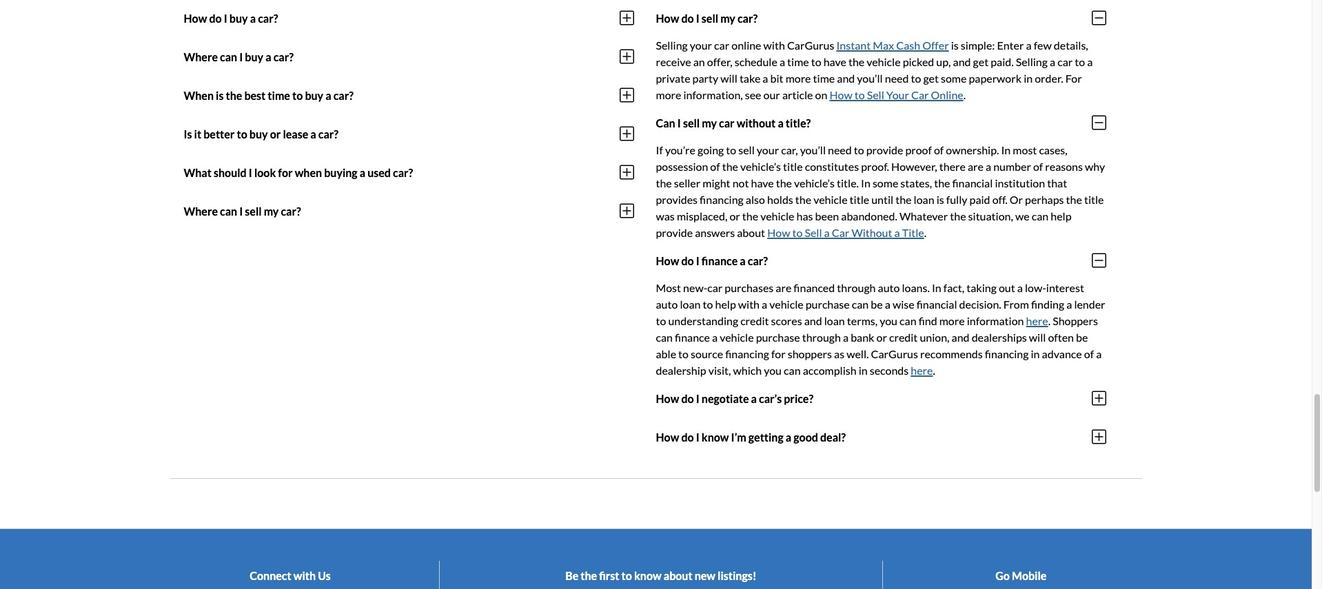 Task type: locate. For each thing, give the bounding box(es) containing it.
terms,
[[847, 315, 878, 328]]

in
[[1002, 144, 1011, 157], [861, 177, 871, 190], [932, 282, 942, 295]]

the left the best
[[226, 89, 242, 102]]

with up schedule
[[764, 39, 785, 52]]

vehicle
[[867, 55, 901, 68], [814, 193, 848, 206], [761, 210, 795, 223], [770, 298, 804, 311], [720, 331, 754, 344]]

1 vertical spatial sell
[[805, 226, 822, 240]]

visit,
[[709, 364, 731, 377]]

1 vertical spatial here
[[911, 364, 933, 377]]

2 horizontal spatial with
[[764, 39, 785, 52]]

0 horizontal spatial get
[[924, 72, 939, 85]]

i for how do i sell my car?
[[696, 12, 700, 25]]

to right "first"
[[622, 570, 632, 583]]

plus square image inside how do i buy a car? dropdown button
[[620, 10, 634, 26]]

the right the be
[[581, 570, 597, 583]]

how do i know i'm getting a good deal?
[[656, 431, 846, 444]]

can
[[656, 116, 676, 130]]

dealership
[[656, 364, 707, 377]]

i down should on the left top
[[239, 205, 243, 218]]

in
[[1024, 72, 1033, 85], [1031, 348, 1040, 361], [859, 364, 868, 377]]

financing down dealerships
[[985, 348, 1029, 361]]

is right offer
[[951, 39, 959, 52]]

get down simple:
[[974, 55, 989, 68]]

vehicle's down constitutes
[[794, 177, 835, 190]]

are down ownership.
[[968, 160, 984, 173]]

get down picked
[[924, 72, 939, 85]]

source
[[691, 348, 724, 361]]

for
[[278, 166, 293, 179], [772, 348, 786, 361]]

where down what
[[184, 205, 218, 218]]

1 horizontal spatial sell
[[867, 88, 885, 102]]

car inside most new-car purchases are financed through auto loans. in fact, taking out a low-interest auto loan to help with a vehicle purchase can be a wise financial decision. from finding a lender to understanding credit scores and loan terms, you can find more information
[[708, 282, 723, 295]]

my for how do i sell my car?
[[721, 12, 736, 25]]

auto up wise
[[878, 282, 900, 295]]

finance for i
[[702, 254, 738, 267]]

1 vertical spatial auto
[[656, 298, 678, 311]]

credit left union,
[[890, 331, 918, 344]]

2 horizontal spatial my
[[721, 12, 736, 25]]

0 vertical spatial here link
[[1027, 315, 1049, 328]]

sell up offer,
[[702, 12, 719, 25]]

how for how do i sell my car?
[[656, 12, 680, 25]]

vehicle up source
[[720, 331, 754, 344]]

1 vertical spatial car
[[832, 226, 850, 240]]

need inside the is simple: enter a few details, receive an offer, schedule a time to have the vehicle picked up, and get paid. selling a car to a private party will take a bit more time and you'll need to get some paperwork in order. for more information, see our article on
[[885, 72, 909, 85]]

2 horizontal spatial more
[[940, 315, 965, 328]]

will left often
[[1029, 331, 1046, 344]]

until
[[872, 193, 894, 206]]

cargurus inside . shoppers can finance a vehicle purchase through a bank or credit union, and dealerships will often be able to source financing for shoppers as well. cargurus recommends financing in advance of a dealership visit, which you can accomplish in seconds
[[871, 348, 919, 361]]

how to sell a car without a title .
[[768, 226, 927, 240]]

help up "understanding"
[[715, 298, 736, 311]]

or left lease
[[270, 127, 281, 141]]

0 horizontal spatial cargurus
[[787, 39, 835, 52]]

0 horizontal spatial need
[[828, 144, 852, 157]]

1 vertical spatial with
[[738, 298, 760, 311]]

minus square image for if you're going to sell your car, you'll need to provide proof of ownership. in most cases, possession of the vehicle's title constitutes proof. however, there are a number of reasons why the seller might not have the vehicle's title. in some states, the financial institution that provides financing also holds the vehicle title until the loan is fully paid off. or perhaps the title was misplaced, or the vehicle has been abandoned. whatever the situation, we can help provide answers about
[[1092, 115, 1107, 131]]

minus square image for most new-car purchases are financed through auto loans. in fact, taking out a low-interest auto loan to help with a vehicle purchase can be a wise financial decision. from finding a lender to understanding credit scores and loan terms, you can find more information
[[1092, 253, 1107, 269]]

connect with us
[[250, 570, 331, 583]]

finance inside . shoppers can finance a vehicle purchase through a bank or credit union, and dealerships will often be able to source financing for shoppers as well. cargurus recommends financing in advance of a dealership visit, which you can accomplish in seconds
[[675, 331, 710, 344]]

where for where can i sell my car?
[[184, 205, 218, 218]]

financial up paid
[[953, 177, 993, 190]]

i up where can i buy a car?
[[224, 12, 227, 25]]

are
[[968, 160, 984, 173], [776, 282, 792, 295]]

1 horizontal spatial are
[[968, 160, 984, 173]]

where can i sell my car? button
[[184, 192, 634, 231]]

sell left your
[[867, 88, 885, 102]]

car
[[912, 88, 929, 102], [832, 226, 850, 240]]

i for how do i buy a car?
[[224, 12, 227, 25]]

are left 'financed'
[[776, 282, 792, 295]]

cases,
[[1040, 144, 1068, 157]]

not
[[733, 177, 749, 190]]

0 vertical spatial help
[[1051, 210, 1072, 223]]

car down how do i finance a car?
[[708, 282, 723, 295]]

1 horizontal spatial in
[[932, 282, 942, 295]]

1 vertical spatial have
[[751, 177, 774, 190]]

0 horizontal spatial vehicle's
[[741, 160, 781, 173]]

1 minus square image from the top
[[1092, 115, 1107, 131]]

be up terms,
[[871, 298, 883, 311]]

more for and
[[656, 88, 682, 102]]

more inside most new-car purchases are financed through auto loans. in fact, taking out a low-interest auto loan to help with a vehicle purchase can be a wise financial decision. from finding a lender to understanding credit scores and loan terms, you can find more information
[[940, 315, 965, 328]]

with left us
[[294, 570, 316, 583]]

with down purchases
[[738, 298, 760, 311]]

misplaced,
[[677, 210, 728, 223]]

can up terms,
[[852, 298, 869, 311]]

the inside the is simple: enter a few details, receive an offer, schedule a time to have the vehicle picked up, and get paid. selling a car to a private party will take a bit more time and you'll need to get some paperwork in order. for more information, see our article on
[[849, 55, 865, 68]]

about left new
[[664, 570, 693, 583]]

2 vertical spatial in
[[932, 282, 942, 295]]

your left car,
[[757, 144, 779, 157]]

shoppers
[[788, 348, 832, 361]]

more
[[786, 72, 811, 85], [656, 88, 682, 102], [940, 315, 965, 328]]

negotiate
[[702, 392, 749, 405]]

i for what should i look for when buying a used car?
[[249, 166, 252, 179]]

do for know
[[682, 431, 694, 444]]

0 horizontal spatial here
[[911, 364, 933, 377]]

vehicle's up the not
[[741, 160, 781, 173]]

1 horizontal spatial have
[[824, 55, 847, 68]]

0 vertical spatial vehicle's
[[741, 160, 781, 173]]

a inside 'if you're going to sell your car, you'll need to provide proof of ownership. in most cases, possession of the vehicle's title constitutes proof. however, there are a number of reasons why the seller might not have the vehicle's title. in some states, the financial institution that provides financing also holds the vehicle title until the loan is fully paid off. or perhaps the title was misplaced, or the vehicle has been abandoned. whatever the situation, we can help provide answers about'
[[986, 160, 992, 173]]

how inside dropdown button
[[656, 12, 680, 25]]

2 minus square image from the top
[[1092, 253, 1107, 269]]

0 vertical spatial sell
[[867, 88, 885, 102]]

2 vertical spatial my
[[264, 205, 279, 218]]

sell down without
[[739, 144, 755, 157]]

there
[[940, 160, 966, 173]]

1 vertical spatial my
[[702, 116, 717, 130]]

are inside 'if you're going to sell your car, you'll need to provide proof of ownership. in most cases, possession of the vehicle's title constitutes proof. however, there are a number of reasons why the seller might not have the vehicle's title. in some states, the financial institution that provides financing also holds the vehicle title until the loan is fully paid off. or perhaps the title was misplaced, or the vehicle has been abandoned. whatever the situation, we can help provide answers about'
[[968, 160, 984, 173]]

time inside dropdown button
[[268, 89, 290, 102]]

do up the new-
[[682, 254, 694, 267]]

0 vertical spatial loan
[[914, 193, 935, 206]]

how for how do i buy a car?
[[184, 12, 207, 25]]

2 horizontal spatial is
[[951, 39, 959, 52]]

fully
[[947, 193, 968, 206]]

proof.
[[861, 160, 890, 173]]

1 horizontal spatial here link
[[1027, 315, 1049, 328]]

to right going
[[726, 144, 737, 157]]

2 vertical spatial is
[[937, 193, 945, 206]]

plus square image inside when is the best time to buy a car? dropdown button
[[620, 87, 634, 104]]

minus square image inside the 'can i sell my car without a title?' dropdown button
[[1092, 115, 1107, 131]]

0 horizontal spatial are
[[776, 282, 792, 295]]

here down the finding
[[1027, 315, 1049, 328]]

1 horizontal spatial vehicle's
[[794, 177, 835, 190]]

help inside 'if you're going to sell your car, you'll need to provide proof of ownership. in most cases, possession of the vehicle's title constitutes proof. however, there are a number of reasons why the seller might not have the vehicle's title. in some states, the financial institution that provides financing also holds the vehicle title until the loan is fully paid off. or perhaps the title was misplaced, or the vehicle has been abandoned. whatever the situation, we can help provide answers about'
[[1051, 210, 1072, 223]]

in up number
[[1002, 144, 1011, 157]]

0 horizontal spatial loan
[[680, 298, 701, 311]]

my up online
[[721, 12, 736, 25]]

most
[[656, 282, 681, 295]]

financing inside 'if you're going to sell your car, you'll need to provide proof of ownership. in most cases, possession of the vehicle's title constitutes proof. however, there are a number of reasons why the seller might not have the vehicle's title. in some states, the financial institution that provides financing also holds the vehicle title until the loan is fully paid off. or perhaps the title was misplaced, or the vehicle has been abandoned. whatever the situation, we can help provide answers about'
[[700, 193, 744, 206]]

your
[[887, 88, 910, 102]]

1 vertical spatial be
[[1077, 331, 1089, 344]]

without
[[852, 226, 893, 240]]

loan down the new-
[[680, 298, 701, 311]]

if
[[656, 144, 663, 157]]

you'll
[[857, 72, 883, 85], [800, 144, 826, 157]]

finance inside dropdown button
[[702, 254, 738, 267]]

or up answers on the right
[[730, 210, 741, 223]]

have inside 'if you're going to sell your car, you'll need to provide proof of ownership. in most cases, possession of the vehicle's title constitutes proof. however, there are a number of reasons why the seller might not have the vehicle's title. in some states, the financial institution that provides financing also holds the vehicle title until the loan is fully paid off. or perhaps the title was misplaced, or the vehicle has been abandoned. whatever the situation, we can help provide answers about'
[[751, 177, 774, 190]]

. shoppers can finance a vehicle purchase through a bank or credit union, and dealerships will often be able to source financing for shoppers as well. cargurus recommends financing in advance of a dealership visit, which you can accomplish in seconds
[[656, 315, 1102, 377]]

car?
[[258, 12, 278, 25], [738, 12, 758, 25], [274, 50, 294, 63], [334, 89, 354, 102], [318, 127, 339, 141], [393, 166, 413, 179], [281, 205, 301, 218], [748, 254, 768, 267]]

new-
[[684, 282, 708, 295]]

how do i buy a car?
[[184, 12, 278, 25]]

do
[[209, 12, 222, 25], [682, 12, 694, 25], [682, 254, 694, 267], [682, 392, 694, 405], [682, 431, 694, 444]]

about
[[737, 226, 766, 240], [664, 570, 693, 583]]

to right the better
[[237, 127, 247, 141]]

sell for your
[[867, 88, 885, 102]]

to up the 'proof.' on the top of page
[[854, 144, 865, 157]]

plus square image inside the what should i look for when buying a used car? dropdown button
[[620, 164, 634, 181]]

1 vertical spatial know
[[634, 570, 662, 583]]

1 vertical spatial minus square image
[[1092, 253, 1107, 269]]

1 vertical spatial through
[[803, 331, 841, 344]]

selling down few
[[1016, 55, 1048, 68]]

do inside dropdown button
[[682, 12, 694, 25]]

here link
[[1027, 315, 1049, 328], [911, 364, 933, 377]]

financial up find
[[917, 298, 958, 311]]

purchase down scores
[[756, 331, 800, 344]]

some up online
[[941, 72, 967, 85]]

do for finance
[[682, 254, 694, 267]]

0 horizontal spatial for
[[278, 166, 293, 179]]

whatever
[[900, 210, 948, 223]]

i left negotiate
[[696, 392, 700, 405]]

know
[[702, 431, 729, 444], [634, 570, 662, 583]]

0 vertical spatial here
[[1027, 315, 1049, 328]]

0 horizontal spatial with
[[294, 570, 316, 583]]

cargurus up 'seconds' in the bottom of the page
[[871, 348, 919, 361]]

how for how to sell a car without a title .
[[768, 226, 791, 240]]

out
[[999, 282, 1016, 295]]

plus square image inside how do i negotiate a car's price? dropdown button
[[1092, 391, 1107, 407]]

in left advance
[[1031, 348, 1040, 361]]

car for online
[[912, 88, 929, 102]]

car? inside dropdown button
[[738, 12, 758, 25]]

i left the i'm
[[696, 431, 700, 444]]

why
[[1086, 160, 1106, 173]]

up,
[[937, 55, 951, 68]]

you
[[880, 315, 898, 328], [764, 364, 782, 377]]

how for how do i know i'm getting a good deal?
[[656, 431, 680, 444]]

you right which
[[764, 364, 782, 377]]

can down how do i buy a car? at the top left
[[220, 50, 237, 63]]

plus square image for deal?
[[1092, 429, 1107, 446]]

1 horizontal spatial you'll
[[857, 72, 883, 85]]

finance down "understanding"
[[675, 331, 710, 344]]

buy up where can i buy a car?
[[230, 12, 248, 25]]

through inside most new-car purchases are financed through auto loans. in fact, taking out a low-interest auto loan to help with a vehicle purchase can be a wise financial decision. from finding a lender to understanding credit scores and loan terms, you can find more information
[[837, 282, 876, 295]]

know left the i'm
[[702, 431, 729, 444]]

should
[[214, 166, 247, 179]]

max
[[873, 39, 895, 52]]

buying
[[324, 166, 358, 179]]

plus square image inside is it better to buy or lease a car? dropdown button
[[620, 126, 634, 142]]

time
[[788, 55, 809, 68], [813, 72, 835, 85], [268, 89, 290, 102]]

2 horizontal spatial title
[[1085, 193, 1104, 206]]

some up until
[[873, 177, 899, 190]]

title down car,
[[783, 160, 803, 173]]

you inside most new-car purchases are financed through auto loans. in fact, taking out a low-interest auto loan to help with a vehicle purchase can be a wise financial decision. from finding a lender to understanding credit scores and loan terms, you can find more information
[[880, 315, 898, 328]]

1 vertical spatial need
[[828, 144, 852, 157]]

provide down was
[[656, 226, 693, 240]]

1 where from the top
[[184, 50, 218, 63]]

an
[[694, 55, 705, 68]]

has
[[797, 210, 813, 223]]

0 vertical spatial credit
[[741, 315, 769, 328]]

1 vertical spatial your
[[757, 144, 779, 157]]

how do i buy a car? button
[[184, 0, 634, 37]]

minus square image
[[1092, 115, 1107, 131], [1092, 253, 1107, 269]]

purchases
[[725, 282, 774, 295]]

0 horizontal spatial is
[[216, 89, 224, 102]]

purchase down 'financed'
[[806, 298, 850, 311]]

plus square image inside how do i know i'm getting a good deal? dropdown button
[[1092, 429, 1107, 446]]

instant max cash offer link
[[837, 39, 949, 52]]

0 vertical spatial for
[[278, 166, 293, 179]]

the down instant
[[849, 55, 865, 68]]

0 vertical spatial be
[[871, 298, 883, 311]]

where can i buy a car?
[[184, 50, 294, 63]]

1 vertical spatial loan
[[680, 298, 701, 311]]

do left the i'm
[[682, 431, 694, 444]]

plus square image
[[620, 126, 634, 142], [620, 164, 634, 181], [620, 203, 634, 220], [1092, 429, 1107, 446]]

0 horizontal spatial will
[[721, 72, 738, 85]]

car left without
[[719, 116, 735, 130]]

1 horizontal spatial auto
[[878, 282, 900, 295]]

schedule
[[735, 55, 778, 68]]

i for where can i sell my car?
[[239, 205, 243, 218]]

the up has on the top right of page
[[796, 193, 812, 206]]

0 vertical spatial through
[[837, 282, 876, 295]]

auto
[[878, 282, 900, 295], [656, 298, 678, 311]]

time right the best
[[268, 89, 290, 102]]

loan inside 'if you're going to sell your car, you'll need to provide proof of ownership. in most cases, possession of the vehicle's title constitutes proof. however, there are a number of reasons why the seller might not have the vehicle's title. in some states, the financial institution that provides financing also holds the vehicle title until the loan is fully paid off. or perhaps the title was misplaced, or the vehicle has been abandoned. whatever the situation, we can help provide answers about'
[[914, 193, 935, 206]]

1 horizontal spatial get
[[974, 55, 989, 68]]

need up constitutes
[[828, 144, 852, 157]]

financial
[[953, 177, 993, 190], [917, 298, 958, 311]]

0 horizontal spatial car
[[832, 226, 850, 240]]

minus square image up lender
[[1092, 253, 1107, 269]]

cargurus
[[787, 39, 835, 52], [871, 348, 919, 361]]

us
[[318, 570, 331, 583]]

plus square image for where can i buy a car?
[[620, 48, 634, 65]]

need inside 'if you're going to sell your car, you'll need to provide proof of ownership. in most cases, possession of the vehicle's title constitutes proof. however, there are a number of reasons why the seller might not have the vehicle's title. in some states, the financial institution that provides financing also holds the vehicle title until the loan is fully paid off. or perhaps the title was misplaced, or the vehicle has been abandoned. whatever the situation, we can help provide answers about'
[[828, 144, 852, 157]]

credit left scores
[[741, 315, 769, 328]]

0 horizontal spatial sell
[[805, 226, 822, 240]]

1 horizontal spatial time
[[788, 55, 809, 68]]

0 vertical spatial or
[[270, 127, 281, 141]]

1 vertical spatial are
[[776, 282, 792, 295]]

how for how do i finance a car?
[[656, 254, 680, 267]]

here for here .
[[911, 364, 933, 377]]

plus square image inside the where can i buy a car? dropdown button
[[620, 48, 634, 65]]

0 horizontal spatial you'll
[[800, 144, 826, 157]]

our
[[764, 88, 781, 102]]

shoppers
[[1053, 315, 1099, 328]]

sell
[[867, 88, 885, 102], [805, 226, 822, 240]]

1 horizontal spatial about
[[737, 226, 766, 240]]

see
[[745, 88, 762, 102]]

in inside most new-car purchases are financed through auto loans. in fact, taking out a low-interest auto loan to help with a vehicle purchase can be a wise financial decision. from finding a lender to understanding credit scores and loan terms, you can find more information
[[932, 282, 942, 295]]

will inside the is simple: enter a few details, receive an offer, schedule a time to have the vehicle picked up, and get paid. selling a car to a private party will take a bit more time and you'll need to get some paperwork in order. for more information, see our article on
[[721, 72, 738, 85]]

0 vertical spatial purchase
[[806, 298, 850, 311]]

you'll up the how to sell your car online link
[[857, 72, 883, 85]]

1 vertical spatial where
[[184, 205, 218, 218]]

how to sell a car without a title link
[[768, 226, 925, 240]]

title down why
[[1085, 193, 1104, 206]]

i inside dropdown button
[[696, 12, 700, 25]]

0 vertical spatial need
[[885, 72, 909, 85]]

i
[[224, 12, 227, 25], [696, 12, 700, 25], [239, 50, 243, 63], [678, 116, 681, 130], [249, 166, 252, 179], [239, 205, 243, 218], [696, 254, 700, 267], [696, 392, 700, 405], [696, 431, 700, 444]]

have
[[824, 55, 847, 68], [751, 177, 774, 190]]

i for how do i finance a car?
[[696, 254, 700, 267]]

can
[[220, 50, 237, 63], [220, 205, 237, 218], [1032, 210, 1049, 223], [852, 298, 869, 311], [900, 315, 917, 328], [656, 331, 673, 344], [784, 364, 801, 377]]

can down perhaps
[[1032, 210, 1049, 223]]

1 horizontal spatial purchase
[[806, 298, 850, 311]]

know right "first"
[[634, 570, 662, 583]]

possession
[[656, 160, 708, 173]]

1 horizontal spatial is
[[937, 193, 945, 206]]

have up the also
[[751, 177, 774, 190]]

2 horizontal spatial loan
[[914, 193, 935, 206]]

1 vertical spatial cargurus
[[871, 348, 919, 361]]

1 vertical spatial about
[[664, 570, 693, 583]]

for inside dropdown button
[[278, 166, 293, 179]]

1 horizontal spatial or
[[730, 210, 741, 223]]

help down perhaps
[[1051, 210, 1072, 223]]

my inside dropdown button
[[721, 12, 736, 25]]

1 vertical spatial selling
[[1016, 55, 1048, 68]]

selling
[[656, 39, 688, 52], [1016, 55, 1048, 68]]

for left shoppers
[[772, 348, 786, 361]]

finance down answers on the right
[[702, 254, 738, 267]]

0 horizontal spatial in
[[861, 177, 871, 190]]

going
[[698, 144, 724, 157]]

2 vertical spatial more
[[940, 315, 965, 328]]

0 vertical spatial you
[[880, 315, 898, 328]]

financing down might
[[700, 193, 744, 206]]

have inside the is simple: enter a few details, receive an offer, schedule a time to have the vehicle picked up, and get paid. selling a car to a private party will take a bit more time and you'll need to get some paperwork in order. for more information, see our article on
[[824, 55, 847, 68]]

in right title.
[[861, 177, 871, 190]]

2 where from the top
[[184, 205, 218, 218]]

sell inside dropdown button
[[702, 12, 719, 25]]

1 horizontal spatial some
[[941, 72, 967, 85]]

sell
[[702, 12, 719, 25], [683, 116, 700, 130], [739, 144, 755, 157], [245, 205, 262, 218]]

here link right 'seconds' in the bottom of the page
[[911, 364, 933, 377]]

minus square image up why
[[1092, 115, 1107, 131]]

here for here
[[1027, 315, 1049, 328]]

reasons
[[1046, 160, 1083, 173]]

i right can
[[678, 116, 681, 130]]

the inside when is the best time to buy a car? dropdown button
[[226, 89, 242, 102]]

0 horizontal spatial title
[[783, 160, 803, 173]]

car inside the 'can i sell my car without a title?' dropdown button
[[719, 116, 735, 130]]

0 horizontal spatial be
[[871, 298, 883, 311]]

0 vertical spatial provide
[[867, 144, 904, 157]]

help
[[1051, 210, 1072, 223], [715, 298, 736, 311]]

a
[[250, 12, 256, 25], [1027, 39, 1032, 52], [266, 50, 271, 63], [780, 55, 786, 68], [1050, 55, 1056, 68], [1088, 55, 1093, 68], [763, 72, 769, 85], [326, 89, 331, 102], [778, 116, 784, 130], [311, 127, 316, 141], [986, 160, 992, 173], [360, 166, 366, 179], [825, 226, 830, 240], [895, 226, 900, 240], [740, 254, 746, 267], [1018, 282, 1023, 295], [762, 298, 768, 311], [885, 298, 891, 311], [1067, 298, 1073, 311], [712, 331, 718, 344], [843, 331, 849, 344], [1097, 348, 1102, 361], [751, 392, 757, 405], [786, 431, 792, 444]]

purchase inside . shoppers can finance a vehicle purchase through a bank or credit union, and dealerships will often be able to source financing for shoppers as well. cargurus recommends financing in advance of a dealership visit, which you can accomplish in seconds
[[756, 331, 800, 344]]

1 vertical spatial credit
[[890, 331, 918, 344]]

you're
[[665, 144, 696, 157]]

1 horizontal spatial help
[[1051, 210, 1072, 223]]

union,
[[920, 331, 950, 344]]

loan left terms,
[[825, 315, 845, 328]]

i for how do i negotiate a car's price?
[[696, 392, 700, 405]]

1 vertical spatial for
[[772, 348, 786, 361]]

1 horizontal spatial credit
[[890, 331, 918, 344]]

time down selling your car online with cargurus instant max cash offer
[[788, 55, 809, 68]]

0 vertical spatial have
[[824, 55, 847, 68]]

where for where can i buy a car?
[[184, 50, 218, 63]]

plus square image inside where can i sell my car? dropdown button
[[620, 203, 634, 220]]

my for where can i sell my car?
[[264, 205, 279, 218]]

and
[[953, 55, 971, 68], [837, 72, 855, 85], [805, 315, 823, 328], [952, 331, 970, 344]]

1 vertical spatial will
[[1029, 331, 1046, 344]]

0 vertical spatial know
[[702, 431, 729, 444]]

simple:
[[961, 39, 995, 52]]

of inside . shoppers can finance a vehicle purchase through a bank or credit union, and dealerships will often be able to source financing for shoppers as well. cargurus recommends financing in advance of a dealership visit, which you can accomplish in seconds
[[1085, 348, 1095, 361]]

1 horizontal spatial cargurus
[[871, 348, 919, 361]]

2 vertical spatial time
[[268, 89, 290, 102]]

purchase
[[806, 298, 850, 311], [756, 331, 800, 344]]

is left fully
[[937, 193, 945, 206]]

2 horizontal spatial in
[[1002, 144, 1011, 157]]

new
[[695, 570, 716, 583]]

do for buy
[[209, 12, 222, 25]]

is
[[184, 127, 192, 141]]

i up the new-
[[696, 254, 700, 267]]

credit inside . shoppers can finance a vehicle purchase through a bank or credit union, and dealerships will often be able to source financing for shoppers as well. cargurus recommends financing in advance of a dealership visit, which you can accomplish in seconds
[[890, 331, 918, 344]]

be down shoppers
[[1077, 331, 1089, 344]]

car right your
[[912, 88, 929, 102]]

1 horizontal spatial car
[[912, 88, 929, 102]]

0 vertical spatial my
[[721, 12, 736, 25]]

0 vertical spatial financial
[[953, 177, 993, 190]]

you'll right car,
[[800, 144, 826, 157]]

vehicle's
[[741, 160, 781, 173], [794, 177, 835, 190]]

minus square image inside how do i finance a car? dropdown button
[[1092, 253, 1107, 269]]

plus square image
[[620, 10, 634, 26], [620, 48, 634, 65], [620, 87, 634, 104], [1092, 391, 1107, 407]]

1 horizontal spatial know
[[702, 431, 729, 444]]

decision.
[[960, 298, 1002, 311]]

1 vertical spatial here link
[[911, 364, 933, 377]]

about inside 'if you're going to sell your car, you'll need to provide proof of ownership. in most cases, possession of the vehicle's title constitutes proof. however, there are a number of reasons why the seller might not have the vehicle's title. in some states, the financial institution that provides financing also holds the vehicle title until the loan is fully paid off. or perhaps the title was misplaced, or the vehicle has been abandoned. whatever the situation, we can help provide answers about'
[[737, 226, 766, 240]]

offer
[[923, 39, 949, 52]]

to inside when is the best time to buy a car? dropdown button
[[292, 89, 303, 102]]

help inside most new-car purchases are financed through auto loans. in fact, taking out a low-interest auto loan to help with a vehicle purchase can be a wise financial decision. from finding a lender to understanding credit scores and loan terms, you can find more information
[[715, 298, 736, 311]]



Task type: describe. For each thing, give the bounding box(es) containing it.
to up for
[[1075, 55, 1086, 68]]

1 horizontal spatial loan
[[825, 315, 845, 328]]

was
[[656, 210, 675, 223]]

2 vertical spatial with
[[294, 570, 316, 583]]

is inside the is simple: enter a few details, receive an offer, schedule a time to have the vehicle picked up, and get paid. selling a car to a private party will take a bit more time and you'll need to get some paperwork in order. for more information, see our article on
[[951, 39, 959, 52]]

be
[[566, 570, 579, 583]]

how do i negotiate a car's price?
[[656, 392, 814, 405]]

can i sell my car without a title? button
[[656, 104, 1107, 142]]

0 vertical spatial cargurus
[[787, 39, 835, 52]]

on
[[816, 88, 828, 102]]

can down wise
[[900, 315, 917, 328]]

how do i sell my car? button
[[656, 0, 1107, 37]]

are inside most new-car purchases are financed through auto loans. in fact, taking out a low-interest auto loan to help with a vehicle purchase can be a wise financial decision. from finding a lender to understanding credit scores and loan terms, you can find more information
[[776, 282, 792, 295]]

title
[[903, 226, 925, 240]]

car for without
[[832, 226, 850, 240]]

and right up,
[[953, 55, 971, 68]]

proof
[[906, 144, 932, 157]]

plus square image for used
[[620, 164, 634, 181]]

0 horizontal spatial provide
[[656, 226, 693, 240]]

finance for can
[[675, 331, 710, 344]]

or inside dropdown button
[[270, 127, 281, 141]]

is it better to buy or lease a car?
[[184, 127, 339, 141]]

what
[[184, 166, 212, 179]]

1 horizontal spatial more
[[786, 72, 811, 85]]

or inside 'if you're going to sell your car, you'll need to provide proof of ownership. in most cases, possession of the vehicle's title constitutes proof. however, there are a number of reasons why the seller might not have the vehicle's title. in some states, the financial institution that provides financing also holds the vehicle title until the loan is fully paid off. or perhaps the title was misplaced, or the vehicle has been abandoned. whatever the situation, we can help provide answers about'
[[730, 210, 741, 223]]

is inside dropdown button
[[216, 89, 224, 102]]

0 horizontal spatial know
[[634, 570, 662, 583]]

your inside 'if you're going to sell your car, you'll need to provide proof of ownership. in most cases, possession of the vehicle's title constitutes proof. however, there are a number of reasons why the seller might not have the vehicle's title. in some states, the financial institution that provides financing also holds the vehicle title until the loan is fully paid off. or perhaps the title was misplaced, or the vehicle has been abandoned. whatever the situation, we can help provide answers about'
[[757, 144, 779, 157]]

financial inside 'if you're going to sell your car, you'll need to provide proof of ownership. in most cases, possession of the vehicle's title constitutes proof. however, there are a number of reasons why the seller might not have the vehicle's title. in some states, the financial institution that provides financing also holds the vehicle title until the loan is fully paid off. or perhaps the title was misplaced, or the vehicle has been abandoned. whatever the situation, we can help provide answers about'
[[953, 177, 993, 190]]

1 vertical spatial in
[[1031, 348, 1040, 361]]

buy left lease
[[250, 127, 268, 141]]

also
[[746, 193, 765, 206]]

how for how do i negotiate a car's price?
[[656, 392, 680, 405]]

better
[[204, 127, 235, 141]]

can inside 'if you're going to sell your car, you'll need to provide proof of ownership. in most cases, possession of the vehicle's title constitutes proof. however, there are a number of reasons why the seller might not have the vehicle's title. in some states, the financial institution that provides financing also holds the vehicle title until the loan is fully paid off. or perhaps the title was misplaced, or the vehicle has been abandoned. whatever the situation, we can help provide answers about'
[[1032, 210, 1049, 223]]

and inside most new-car purchases are financed through auto loans. in fact, taking out a low-interest auto loan to help with a vehicle purchase can be a wise financial decision. from finding a lender to understanding credit scores and loan terms, you can find more information
[[805, 315, 823, 328]]

can up 'able' at the bottom
[[656, 331, 673, 344]]

plus square image for when is the best time to buy a car?
[[620, 87, 634, 104]]

. down recommends
[[933, 364, 936, 377]]

we
[[1016, 210, 1030, 223]]

enter
[[998, 39, 1024, 52]]

to down picked
[[911, 72, 922, 85]]

. down whatever
[[925, 226, 927, 240]]

minus square image
[[1092, 10, 1107, 26]]

the up holds
[[776, 177, 792, 190]]

when
[[184, 89, 214, 102]]

when is the best time to buy a car?
[[184, 89, 354, 102]]

do for negotiate
[[682, 392, 694, 405]]

car? inside dropdown button
[[748, 254, 768, 267]]

bit
[[771, 72, 784, 85]]

is inside 'if you're going to sell your car, you'll need to provide proof of ownership. in most cases, possession of the vehicle's title constitutes proof. however, there are a number of reasons why the seller might not have the vehicle's title. in some states, the financial institution that provides financing also holds the vehicle title until the loan is fully paid off. or perhaps the title was misplaced, or the vehicle has been abandoned. whatever the situation, we can help provide answers about'
[[937, 193, 945, 206]]

and down instant
[[837, 72, 855, 85]]

go mobile
[[996, 570, 1047, 583]]

paid.
[[991, 55, 1014, 68]]

can i sell my car without a title?
[[656, 116, 811, 130]]

and inside . shoppers can finance a vehicle purchase through a bank or credit union, and dealerships will often be able to source financing for shoppers as well. cargurus recommends financing in advance of a dealership visit, which you can accomplish in seconds
[[952, 331, 970, 344]]

sell right can
[[683, 116, 700, 130]]

of right proof
[[934, 144, 944, 157]]

or
[[1010, 193, 1023, 206]]

where can i sell my car?
[[184, 205, 301, 218]]

information,
[[684, 88, 743, 102]]

financial inside most new-car purchases are financed through auto loans. in fact, taking out a low-interest auto loan to help with a vehicle purchase can be a wise financial decision. from finding a lender to understanding credit scores and loan terms, you can find more information
[[917, 298, 958, 311]]

buy up the best
[[245, 50, 264, 63]]

the down states, at the right top
[[896, 193, 912, 206]]

0 vertical spatial your
[[690, 39, 712, 52]]

in inside the is simple: enter a few details, receive an offer, schedule a time to have the vehicle picked up, and get paid. selling a car to a private party will take a bit more time and you'll need to get some paperwork in order. for more information, see our article on
[[1024, 72, 1033, 85]]

can down should on the left top
[[220, 205, 237, 218]]

advance
[[1042, 348, 1083, 361]]

will inside . shoppers can finance a vehicle purchase through a bank or credit union, and dealerships will often be able to source financing for shoppers as well. cargurus recommends financing in advance of a dealership visit, which you can accomplish in seconds
[[1029, 331, 1046, 344]]

mobile
[[1012, 570, 1047, 583]]

low-
[[1026, 282, 1047, 295]]

understanding
[[669, 315, 739, 328]]

i for how do i know i'm getting a good deal?
[[696, 431, 700, 444]]

the up provides
[[656, 177, 672, 190]]

that
[[1048, 177, 1068, 190]]

plus square image for car?
[[620, 126, 634, 142]]

best
[[244, 89, 266, 102]]

some inside 'if you're going to sell your car, you'll need to provide proof of ownership. in most cases, possession of the vehicle's title constitutes proof. however, there are a number of reasons why the seller might not have the vehicle's title. in some states, the financial institution that provides financing also holds the vehicle title until the loan is fully paid off. or perhaps the title was misplaced, or the vehicle has been abandoned. whatever the situation, we can help provide answers about'
[[873, 177, 899, 190]]

the down the also
[[743, 210, 759, 223]]

you'll inside the is simple: enter a few details, receive an offer, schedule a time to have the vehicle picked up, and get paid. selling a car to a private party will take a bit more time and you'll need to get some paperwork in order. for more information, see our article on
[[857, 72, 883, 85]]

car up offer,
[[715, 39, 730, 52]]

more for to
[[940, 315, 965, 328]]

look
[[254, 166, 276, 179]]

good
[[794, 431, 819, 444]]

1 horizontal spatial provide
[[867, 144, 904, 157]]

. inside . shoppers can finance a vehicle purchase through a bank or credit union, and dealerships will often be able to source financing for shoppers as well. cargurus recommends financing in advance of a dealership visit, which you can accomplish in seconds
[[1049, 315, 1051, 328]]

sell inside 'if you're going to sell your car, you'll need to provide proof of ownership. in most cases, possession of the vehicle's title constitutes proof. however, there are a number of reasons why the seller might not have the vehicle's title. in some states, the financial institution that provides financing also holds the vehicle title until the loan is fully paid off. or perhaps the title was misplaced, or the vehicle has been abandoned. whatever the situation, we can help provide answers about'
[[739, 144, 755, 157]]

receive
[[656, 55, 691, 68]]

2 vertical spatial in
[[859, 364, 868, 377]]

for inside . shoppers can finance a vehicle purchase through a bank or credit union, and dealerships will often be able to source financing for shoppers as well. cargurus recommends financing in advance of a dealership visit, which you can accomplish in seconds
[[772, 348, 786, 361]]

what should i look for when buying a used car? button
[[184, 153, 634, 192]]

buy up lease
[[305, 89, 324, 102]]

to down selling your car online with cargurus instant max cash offer
[[812, 55, 822, 68]]

credit inside most new-car purchases are financed through auto loans. in fact, taking out a low-interest auto loan to help with a vehicle purchase can be a wise financial decision. from finding a lender to understanding credit scores and loan terms, you can find more information
[[741, 315, 769, 328]]

perhaps
[[1026, 193, 1064, 206]]

0 vertical spatial with
[[764, 39, 785, 52]]

how do i negotiate a car's price? button
[[656, 380, 1107, 418]]

answers
[[695, 226, 735, 240]]

i for where can i buy a car?
[[239, 50, 243, 63]]

vehicle inside most new-car purchases are financed through auto loans. in fact, taking out a low-interest auto loan to help with a vehicle purchase can be a wise financial decision. from finding a lender to understanding credit scores and loan terms, you can find more information
[[770, 298, 804, 311]]

the down there
[[935, 177, 951, 190]]

vehicle down holds
[[761, 210, 795, 223]]

first
[[599, 570, 620, 583]]

the down fully
[[951, 210, 967, 223]]

to up "understanding"
[[703, 298, 713, 311]]

0 horizontal spatial about
[[664, 570, 693, 583]]

0 horizontal spatial selling
[[656, 39, 688, 52]]

fact,
[[944, 282, 965, 295]]

how do i know i'm getting a good deal? button
[[656, 418, 1107, 457]]

know inside dropdown button
[[702, 431, 729, 444]]

0 vertical spatial auto
[[878, 282, 900, 295]]

private
[[656, 72, 691, 85]]

bank
[[851, 331, 875, 344]]

do for sell
[[682, 12, 694, 25]]

off.
[[993, 193, 1008, 206]]

states,
[[901, 177, 932, 190]]

to up 'able' at the bottom
[[656, 315, 666, 328]]

car inside the is simple: enter a few details, receive an offer, schedule a time to have the vehicle picked up, and get paid. selling a car to a private party will take a bit more time and you'll need to get some paperwork in order. for more information, see our article on
[[1058, 55, 1073, 68]]

the up the not
[[723, 160, 739, 173]]

vehicle inside . shoppers can finance a vehicle purchase through a bank or credit union, and dealerships will often be able to source financing for shoppers as well. cargurus recommends financing in advance of a dealership visit, which you can accomplish in seconds
[[720, 331, 754, 344]]

how to sell your car online link
[[830, 88, 964, 102]]

0 vertical spatial in
[[1002, 144, 1011, 157]]

picked
[[903, 55, 935, 68]]

to inside is it better to buy or lease a car? dropdown button
[[237, 127, 247, 141]]

0 horizontal spatial here link
[[911, 364, 933, 377]]

sell for a
[[805, 226, 822, 240]]

1 horizontal spatial my
[[702, 116, 717, 130]]

purchase inside most new-car purchases are financed through auto loans. in fact, taking out a low-interest auto loan to help with a vehicle purchase can be a wise financial decision. from finding a lender to understanding credit scores and loan terms, you can find more information
[[806, 298, 850, 311]]

often
[[1049, 331, 1074, 344]]

of down most
[[1034, 160, 1044, 173]]

number
[[994, 160, 1032, 173]]

through inside . shoppers can finance a vehicle purchase through a bank or credit union, and dealerships will often be able to source financing for shoppers as well. cargurus recommends financing in advance of a dealership visit, which you can accomplish in seconds
[[803, 331, 841, 344]]

the down 'that'
[[1067, 193, 1083, 206]]

been
[[816, 210, 839, 223]]

1 horizontal spatial title
[[850, 193, 870, 206]]

constitutes
[[805, 160, 859, 173]]

online
[[732, 39, 762, 52]]

offer,
[[707, 55, 733, 68]]

be inside most new-car purchases are financed through auto loans. in fact, taking out a low-interest auto loan to help with a vehicle purchase can be a wise financial decision. from finding a lender to understanding credit scores and loan terms, you can find more information
[[871, 298, 883, 311]]

vehicle inside the is simple: enter a few details, receive an offer, schedule a time to have the vehicle picked up, and get paid. selling a car to a private party will take a bit more time and you'll need to get some paperwork in order. for more information, see our article on
[[867, 55, 901, 68]]

party
[[693, 72, 719, 85]]

plus square image for how do i buy a car?
[[620, 10, 634, 26]]

selling your car online with cargurus instant max cash offer
[[656, 39, 949, 52]]

used
[[368, 166, 391, 179]]

vehicle up been
[[814, 193, 848, 206]]

plus square image for how do i negotiate a car's price?
[[1092, 391, 1107, 407]]

to up the 'can i sell my car without a title?' dropdown button on the top of the page
[[855, 88, 865, 102]]

information
[[967, 315, 1024, 328]]

how do i finance a car?
[[656, 254, 768, 267]]

1 vertical spatial vehicle's
[[794, 177, 835, 190]]

seller
[[674, 177, 701, 190]]

well.
[[847, 348, 869, 361]]

how do i sell my car?
[[656, 12, 758, 25]]

with inside most new-car purchases are financed through auto loans. in fact, taking out a low-interest auto loan to help with a vehicle purchase can be a wise financial decision. from finding a lender to understanding credit scores and loan terms, you can find more information
[[738, 298, 760, 311]]

be inside . shoppers can finance a vehicle purchase through a bank or credit union, and dealerships will often be able to source financing for shoppers as well. cargurus recommends financing in advance of a dealership visit, which you can accomplish in seconds
[[1077, 331, 1089, 344]]

you inside . shoppers can finance a vehicle purchase through a bank or credit union, and dealerships will often be able to source financing for shoppers as well. cargurus recommends financing in advance of a dealership visit, which you can accomplish in seconds
[[764, 364, 782, 377]]

you'll inside 'if you're going to sell your car, you'll need to provide proof of ownership. in most cases, possession of the vehicle's title constitutes proof. however, there are a number of reasons why the seller might not have the vehicle's title. in some states, the financial institution that provides financing also holds the vehicle title until the loan is fully paid off. or perhaps the title was misplaced, or the vehicle has been abandoned. whatever the situation, we can help provide answers about'
[[800, 144, 826, 157]]

to down has on the top right of page
[[793, 226, 803, 240]]

sell down look
[[245, 205, 262, 218]]

institution
[[995, 177, 1046, 190]]

of up might
[[711, 160, 720, 173]]

selling inside the is simple: enter a few details, receive an offer, schedule a time to have the vehicle picked up, and get paid. selling a car to a private party will take a bit more time and you'll need to get some paperwork in order. for more information, see our article on
[[1016, 55, 1048, 68]]

0 vertical spatial time
[[788, 55, 809, 68]]

loans.
[[902, 282, 930, 295]]

it
[[194, 127, 201, 141]]

article
[[783, 88, 813, 102]]

take
[[740, 72, 761, 85]]

. down simple:
[[964, 88, 966, 102]]

car's
[[759, 392, 782, 405]]

without
[[737, 116, 776, 130]]

paperwork
[[969, 72, 1022, 85]]

seconds
[[870, 364, 909, 377]]

from
[[1004, 298, 1030, 311]]

financing up which
[[726, 348, 770, 361]]

to inside . shoppers can finance a vehicle purchase through a bank or credit union, and dealerships will often be able to source financing for shoppers as well. cargurus recommends financing in advance of a dealership visit, which you can accomplish in seconds
[[679, 348, 689, 361]]

cash
[[897, 39, 921, 52]]

getting
[[749, 431, 784, 444]]

be the first to know about new listings!
[[566, 570, 757, 583]]

provides
[[656, 193, 698, 206]]

some inside the is simple: enter a few details, receive an offer, schedule a time to have the vehicle picked up, and get paid. selling a car to a private party will take a bit more time and you'll need to get some paperwork in order. for more information, see our article on
[[941, 72, 967, 85]]

scores
[[771, 315, 802, 328]]

can down shoppers
[[784, 364, 801, 377]]

if you're going to sell your car, you'll need to provide proof of ownership. in most cases, possession of the vehicle's title constitutes proof. however, there are a number of reasons why the seller might not have the vehicle's title. in some states, the financial institution that provides financing also holds the vehicle title until the loan is fully paid off. or perhaps the title was misplaced, or the vehicle has been abandoned. whatever the situation, we can help provide answers about
[[656, 144, 1106, 240]]

or inside . shoppers can finance a vehicle purchase through a bank or credit union, and dealerships will often be able to source financing for shoppers as well. cargurus recommends financing in advance of a dealership visit, which you can accomplish in seconds
[[877, 331, 888, 344]]

finding
[[1032, 298, 1065, 311]]

how for how to sell your car online .
[[830, 88, 853, 102]]

0 vertical spatial get
[[974, 55, 989, 68]]

1 vertical spatial time
[[813, 72, 835, 85]]

instant
[[837, 39, 871, 52]]

what should i look for when buying a used car?
[[184, 166, 413, 179]]



Task type: vqa. For each thing, say whether or not it's contained in the screenshot.
top MDX
no



